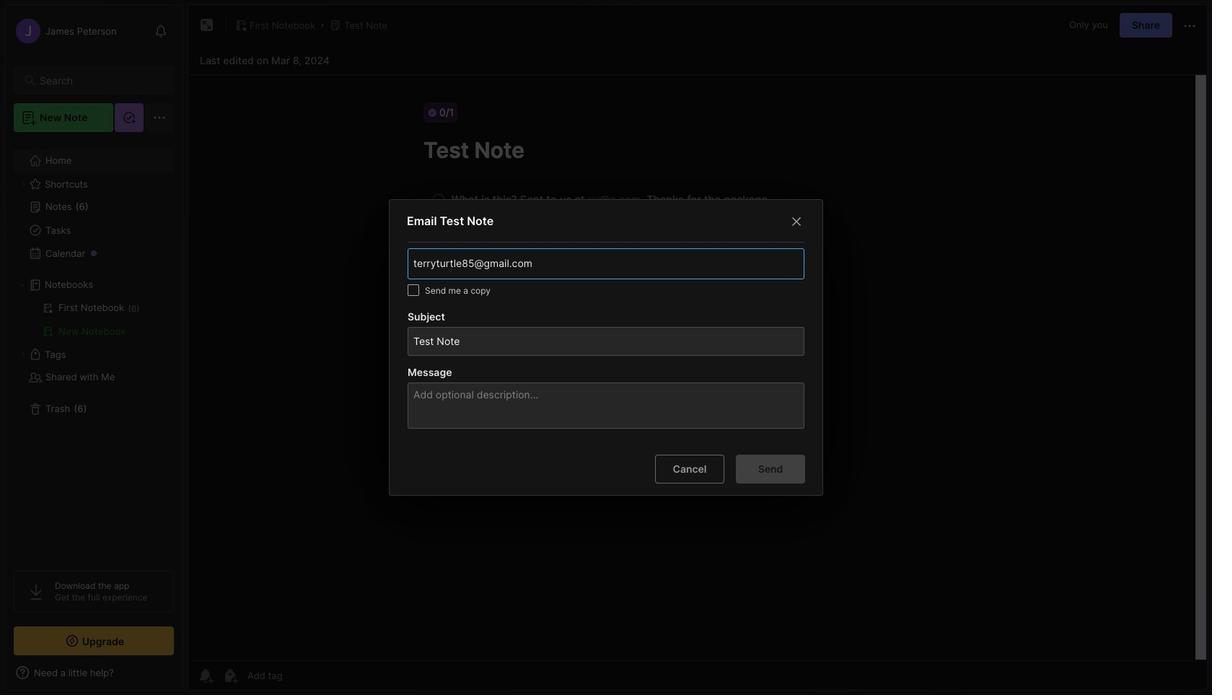 Task type: vqa. For each thing, say whether or not it's contained in the screenshot.
Main element
yes



Task type: locate. For each thing, give the bounding box(es) containing it.
close image
[[788, 213, 806, 230], [790, 240, 808, 258]]

expand tags image
[[19, 350, 27, 359]]

Shared URL text field
[[420, 303, 793, 332]]

main element
[[0, 0, 188, 695]]

Add optional description... text field
[[412, 386, 804, 428]]

None checkbox
[[408, 284, 419, 296]]

none search field inside main element
[[40, 71, 161, 89]]

tree inside main element
[[5, 141, 183, 558]]

Add tag field
[[412, 256, 737, 272]]

tree
[[5, 141, 183, 558]]

None search field
[[40, 71, 161, 89]]

group inside main element
[[14, 297, 173, 343]]

group
[[14, 297, 173, 343]]

1 vertical spatial close image
[[790, 240, 808, 258]]



Task type: describe. For each thing, give the bounding box(es) containing it.
expand notebooks image
[[19, 281, 27, 289]]

Search text field
[[40, 74, 161, 87]]

Note Editor text field
[[188, 74, 1208, 660]]

0 vertical spatial close image
[[788, 213, 806, 230]]

expand note image
[[198, 17, 216, 34]]

add tag image
[[222, 667, 239, 684]]

add a reminder image
[[197, 667, 214, 684]]

note window element
[[188, 4, 1208, 691]]

shared link switcher image
[[497, 282, 507, 292]]

Add subject... text field
[[412, 328, 798, 355]]



